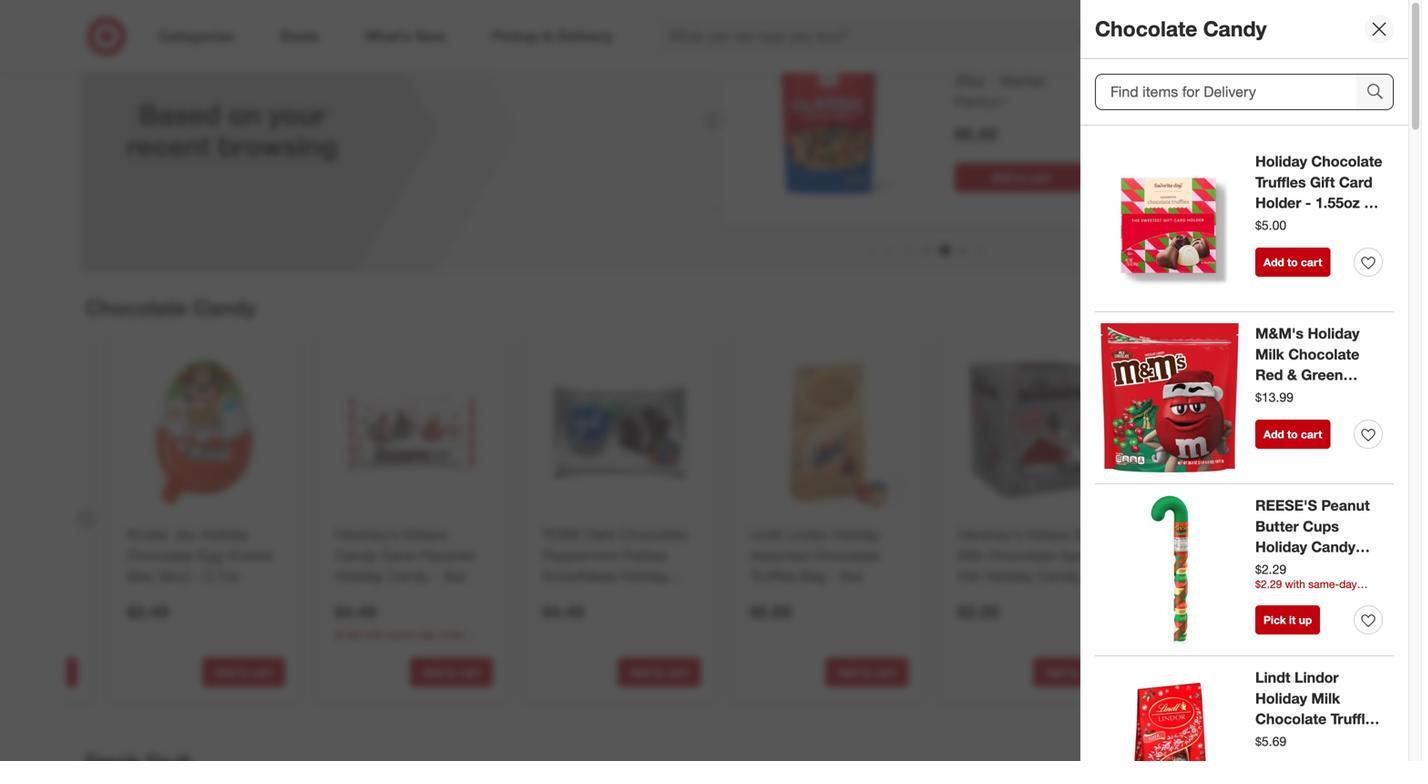 Task type: describe. For each thing, give the bounding box(es) containing it.
bulk
[[1304, 387, 1335, 405]]

candy inside the reese's peanut butter cups holiday candy filled plastic cane miniatures - 2.17oz
[[1311, 539, 1356, 556]]

filled inside the reese's peanut butter cups holiday candy filled plastic cane miniatures - 2.17oz
[[1256, 559, 1292, 577]]

same- inside kit kat milk chocolate wafer filled plastic cane holiday candy miniatures - 2.4oz $2.29 $2.29 with same-day order services
[[1218, 628, 1249, 642]]

pick
[[1264, 614, 1286, 627]]

candy inside hershey's kisses solid milk chocolate santa hat holiday candy - 1.45oz $2.00
[[1038, 568, 1080, 585]]

cane inside the reese's peanut butter cups holiday candy filled plastic cane miniatures - 2.17oz
[[1256, 580, 1292, 598]]

same- inside $4.49 $3.99 with same-day order services
[[387, 628, 418, 642]]

kit
[[1165, 526, 1183, 544]]

add to cart for hershey's kisses candy cane flavored holiday candy - 9oz
[[422, 666, 481, 680]]

$5.69 for lindt lindor holiday assorted chocolate truffles bag - 6oz
[[750, 602, 792, 623]]

reese's peanut butter cups holiday candy filled plastic cane miniatures - 2.17oz
[[1256, 497, 1379, 619]]

to for hershey's kisses solid milk chocolate santa hat holiday candy - 1.45oz
[[1069, 666, 1080, 680]]

patties
[[622, 547, 667, 565]]

hershey's kisses solid milk chocolate santa hat holiday candy - 1.45oz $2.00
[[958, 526, 1107, 623]]

$2.29 inside chocolate candy dialog
[[1256, 562, 1287, 578]]

lindor for assorted
[[787, 526, 828, 544]]

candy inside kit kat milk chocolate wafer filled plastic cane holiday candy miniatures - 2.4oz $2.29 $2.29 with same-day order services
[[1257, 568, 1299, 585]]

add for hershey's kisses solid milk chocolate santa hat holiday candy - 1.45oz
[[1045, 666, 1066, 680]]

9oz
[[443, 568, 467, 585]]

flavored
[[419, 547, 475, 565]]

on
[[228, 98, 261, 131]]

add to cart button for kit kat milk chocolate wafer filled plastic cane holiday candy miniatures - 2.4oz
[[1241, 658, 1324, 687]]

kinder joy holiday chocolate egg (colors may vary) - 0.7oz
[[127, 526, 274, 585]]

card
[[1339, 173, 1373, 191]]

add inside "$6.49 add to cart"
[[992, 171, 1013, 185]]

peanut
[[1321, 497, 1370, 515]]

kat
[[1187, 526, 1209, 544]]

holiday inside the kinder joy holiday chocolate egg (colors may vary) - 0.7oz
[[200, 526, 249, 544]]

add to cart for kit kat milk chocolate wafer filled plastic cane holiday candy miniatures - 2.4oz
[[1253, 666, 1312, 680]]

2 vertical spatial $2.29
[[1165, 628, 1192, 642]]

search button
[[1099, 16, 1143, 60]]

mix
[[1035, 51, 1059, 69]]

9.6oz
[[598, 589, 634, 606]]

$2.29 with same-day order services button
[[1165, 627, 1324, 657]]

chocolate inside holiday chocolate truffles gift card holder - 1.55oz - favorite day™
[[1311, 153, 1383, 170]]

holiday inside lindt lindor holiday assorted chocolate truffles bag - 6oz
[[832, 526, 881, 544]]

truffles for lindt lindor holiday milk chocolate truffles bag - 6oz
[[1331, 711, 1381, 729]]

cart for hershey's kisses candy cane flavored holiday candy - 9oz
[[460, 666, 481, 680]]

candy inside york dark chocolate peppermint patties snowflakes holiday candy - 9.6oz $4.49
[[542, 589, 584, 606]]

holiday inside hershey's kisses solid milk chocolate santa hat holiday candy - 1.45oz $2.00
[[985, 568, 1034, 585]]

kinder joy holiday chocolate egg (colors may vary) - 0.7oz link
[[127, 525, 282, 587]]

truffles for lindt lindor holiday assorted chocolate truffles bag - 6oz
[[750, 568, 796, 585]]

dark
[[586, 526, 616, 544]]

green
[[1301, 366, 1343, 384]]

add for york dark chocolate peppermint patties snowflakes holiday candy - 9.6oz
[[630, 666, 651, 680]]

milk inside lindt lindor holiday milk chocolate truffles bag - 6oz
[[1311, 690, 1340, 708]]

holiday chocolate truffles gift card holder - 1.55oz - favorite day™ link
[[1256, 151, 1383, 233]]

hershey's kisses solid milk chocolate santa hat holiday candy - 1.45oz link
[[958, 525, 1113, 606]]

hershey's for hershey's kisses solid milk chocolate santa hat holiday candy - 1.45oz $2.00
[[958, 526, 1023, 544]]

classic trail mix - 26oz - market pantry™ link
[[955, 50, 1088, 113]]

egg
[[198, 547, 223, 565]]

order inside $4.49 $3.99 with same-day order services
[[439, 628, 465, 642]]

2.4oz
[[1247, 589, 1282, 606]]

- inside york dark chocolate peppermint patties snowflakes holiday candy - 9.6oz $4.49
[[589, 589, 594, 606]]

up
[[1299, 614, 1312, 627]]

add for lindt lindor holiday assorted chocolate truffles bag - 6oz
[[838, 666, 858, 680]]

26oz
[[955, 72, 986, 90]]

m&m's holiday milk chocolate red & green candy bulk assortment - 38oz
[[1256, 325, 1360, 447]]

search
[[1099, 29, 1143, 47]]

holiday inside lindt lindor holiday milk chocolate truffles bag - 6oz
[[1256, 690, 1307, 708]]

with inside kit kat milk chocolate wafer filled plastic cane holiday candy miniatures - 2.4oz $2.29 $2.29 with same-day order services
[[1195, 628, 1215, 642]]

chocolate inside lindt lindor holiday milk chocolate truffles bag - 6oz
[[1256, 711, 1327, 729]]

york
[[542, 526, 582, 544]]

butter
[[1256, 518, 1299, 536]]

$5.69 for lindt lindor holiday milk chocolate truffles bag - 6oz
[[1256, 734, 1287, 750]]

bag for milk
[[1256, 732, 1283, 749]]

gift
[[1310, 173, 1335, 191]]

- inside the kinder joy holiday chocolate egg (colors may vary) - 0.7oz
[[195, 568, 200, 585]]

lindor for milk
[[1295, 669, 1339, 687]]

lindt lindor holiday milk chocolate truffles bag - 6oz link
[[1256, 668, 1383, 749]]

add to cart for kinder joy holiday chocolate egg (colors may vary) - 0.7oz
[[215, 666, 273, 680]]

cups
[[1303, 518, 1339, 536]]

day inside $4.49 $3.99 with same-day order services
[[418, 628, 436, 642]]

to for hershey's kisses candy cane flavored holiday candy - 9oz
[[446, 666, 457, 680]]

based
[[139, 98, 221, 131]]

$3.99
[[335, 628, 361, 642]]

add to cart button for hershey's kisses solid milk chocolate santa hat holiday candy - 1.45oz
[[1033, 658, 1116, 687]]

peppermint
[[542, 547, 618, 565]]

- inside kit kat milk chocolate wafer filled plastic cane holiday candy miniatures - 2.4oz $2.29 $2.29 with same-day order services
[[1237, 589, 1243, 606]]

browsing
[[218, 129, 338, 163]]

- inside the reese's peanut butter cups holiday candy filled plastic cane miniatures - 2.17oz
[[1373, 580, 1379, 598]]

- inside m&m's holiday milk chocolate red & green candy bulk assortment - 38oz
[[1341, 408, 1347, 426]]

holiday inside hershey's kisses candy cane flavored holiday candy - 9oz
[[335, 568, 383, 585]]

recent
[[127, 129, 210, 163]]

$5.00
[[1256, 217, 1287, 233]]

to for kit kat milk chocolate wafer filled plastic cane holiday candy miniatures - 2.4oz
[[1277, 666, 1287, 680]]

holiday inside the reese's peanut butter cups holiday candy filled plastic cane miniatures - 2.17oz
[[1256, 539, 1307, 556]]

$3.99 with same-day order services button
[[335, 627, 493, 657]]

add to cart button for york dark chocolate peppermint patties snowflakes holiday candy - 9.6oz
[[618, 658, 701, 687]]

order inside kit kat milk chocolate wafer filled plastic cane holiday candy miniatures - 2.4oz $2.29 $2.29 with same-day order services
[[1270, 628, 1296, 642]]

milk inside hershey's kisses solid milk chocolate santa hat holiday candy - 1.45oz $2.00
[[958, 547, 984, 565]]

$6.49
[[955, 123, 997, 144]]

services inside kit kat milk chocolate wafer filled plastic cane holiday candy miniatures - 2.4oz $2.29 $2.29 with same-day order services
[[1165, 644, 1206, 657]]

$13.99
[[1256, 390, 1294, 405]]

classic trail mix - 26oz - market pantry™
[[955, 51, 1069, 111]]

snowflakes
[[542, 568, 617, 585]]

based on your recent browsing
[[127, 98, 338, 163]]

cart inside "$6.49 add to cart"
[[1029, 171, 1051, 185]]

hershey's kisses candy cane flavored holiday candy - 9oz
[[335, 526, 475, 585]]

38oz
[[1256, 429, 1288, 447]]

york dark chocolate peppermint patties snowflakes holiday candy - 9.6oz $4.49
[[542, 526, 687, 623]]

miniatures inside kit kat milk chocolate wafer filled plastic cane holiday candy miniatures - 2.4oz $2.29 $2.29 with same-day order services
[[1165, 589, 1233, 606]]

classic
[[955, 51, 1002, 69]]

holiday inside holiday chocolate truffles gift card holder - 1.55oz - favorite day™
[[1256, 153, 1307, 170]]

cart for kinder joy holiday chocolate egg (colors may vary) - 0.7oz
[[252, 666, 273, 680]]

1.45oz
[[958, 589, 1001, 606]]

miniatures inside the reese's peanut butter cups holiday candy filled plastic cane miniatures - 2.17oz
[[1296, 580, 1369, 598]]

solid
[[1074, 526, 1107, 544]]

chocolate inside hershey's kisses solid milk chocolate santa hat holiday candy - 1.45oz $2.00
[[988, 547, 1055, 565]]

to for lindt lindor holiday assorted chocolate truffles bag - 6oz
[[861, 666, 872, 680]]

hershey's kisses candy cane flavored holiday candy - 9oz link
[[335, 525, 489, 587]]

add for kinder joy holiday chocolate egg (colors may vary) - 0.7oz
[[215, 666, 235, 680]]

shop more
[[1255, 302, 1327, 320]]

wafer
[[1165, 547, 1203, 565]]



Task type: vqa. For each thing, say whether or not it's contained in the screenshot.
Ear Piercing option at the top left of the page
no



Task type: locate. For each thing, give the bounding box(es) containing it.
chocolate candy for holiday
[[1095, 16, 1267, 42]]

kinder joy holiday chocolate egg (colors may vary) - 0.7oz image
[[123, 352, 285, 514], [123, 352, 285, 514]]

hershey's kisses candy cane flavored holiday candy - 9oz image
[[331, 352, 493, 514], [331, 352, 493, 514]]

- inside hershey's kisses candy cane flavored holiday candy - 9oz
[[434, 568, 439, 585]]

add to cart
[[1264, 256, 1322, 269], [1264, 428, 1322, 441], [215, 666, 273, 680], [422, 666, 481, 680], [630, 666, 689, 680], [838, 666, 896, 680], [1045, 666, 1104, 680], [1253, 666, 1312, 680]]

cart
[[1029, 171, 1051, 185], [1301, 256, 1322, 269], [1301, 428, 1322, 441], [252, 666, 273, 680], [460, 666, 481, 680], [667, 666, 689, 680], [875, 666, 896, 680], [1083, 666, 1104, 680], [1290, 666, 1312, 680]]

hershey's inside hershey's kisses solid milk chocolate santa hat holiday candy - 1.45oz $2.00
[[958, 526, 1023, 544]]

0 horizontal spatial cane
[[381, 547, 415, 565]]

hershey's inside hershey's kisses candy cane flavored holiday candy - 9oz
[[335, 526, 400, 544]]

&
[[1287, 366, 1297, 384]]

1 kisses from the left
[[404, 526, 447, 544]]

2 horizontal spatial truffles
[[1331, 711, 1381, 729]]

1 vertical spatial 6oz
[[1297, 732, 1321, 749]]

day down pick
[[1249, 628, 1267, 642]]

plastic
[[1246, 547, 1289, 565], [1296, 559, 1343, 577]]

1 vertical spatial $2.29
[[1165, 602, 1208, 623]]

lindt inside lindt lindor holiday milk chocolate truffles bag - 6oz
[[1256, 669, 1291, 687]]

milk inside m&m's holiday milk chocolate red & green candy bulk assortment - 38oz
[[1256, 346, 1284, 363]]

hershey's kisses solid milk chocolate santa hat holiday candy - 1.45oz image
[[954, 352, 1116, 514], [954, 352, 1116, 514]]

$2.49
[[127, 602, 169, 623]]

truffles inside lindt lindor holiday assorted chocolate truffles bag - 6oz
[[750, 568, 796, 585]]

0.7oz
[[204, 568, 240, 585]]

ghirardelli holiday peppermint bark chocolate squares - 5.4oz image
[[0, 352, 78, 514], [0, 352, 78, 514]]

1 vertical spatial bag
[[1256, 732, 1283, 749]]

6oz inside lindt lindor holiday milk chocolate truffles bag - 6oz
[[1297, 732, 1321, 749]]

$2.00
[[958, 602, 1000, 623]]

day™
[[1315, 215, 1350, 233]]

1 vertical spatial $5.69
[[1256, 734, 1287, 750]]

cart for hershey's kisses solid milk chocolate santa hat holiday candy - 1.45oz
[[1083, 666, 1104, 680]]

it
[[1289, 614, 1296, 627]]

classic trail mix - 26oz - market pantry™ image
[[736, 30, 918, 212], [736, 30, 918, 212]]

cart for kit kat milk chocolate wafer filled plastic cane holiday candy miniatures - 2.4oz
[[1290, 666, 1312, 680]]

to inside "$6.49 add to cart"
[[1016, 171, 1026, 185]]

lindt lindor holiday milk chocolate truffles bag - 6oz image
[[1095, 668, 1245, 762], [1095, 668, 1245, 762]]

0 horizontal spatial hershey's
[[335, 526, 400, 544]]

2 kisses from the left
[[1027, 526, 1070, 544]]

0 horizontal spatial lindt
[[750, 526, 783, 544]]

holiday inside york dark chocolate peppermint patties snowflakes holiday candy - 9.6oz $4.49
[[621, 568, 670, 585]]

2 services from the left
[[1165, 644, 1206, 657]]

to for york dark chocolate peppermint patties snowflakes holiday candy - 9.6oz
[[654, 666, 664, 680]]

milk down up
[[1311, 690, 1340, 708]]

holiday inside m&m's holiday milk chocolate red & green candy bulk assortment - 38oz
[[1308, 325, 1360, 343]]

to for kinder joy holiday chocolate egg (colors may vary) - 0.7oz
[[238, 666, 249, 680]]

vary)
[[158, 568, 191, 585]]

services inside $4.49 $3.99 with same-day order services
[[335, 644, 375, 657]]

1 vertical spatial truffles
[[750, 568, 796, 585]]

market
[[1000, 72, 1045, 90]]

0 vertical spatial lindor
[[787, 526, 828, 544]]

0 horizontal spatial day
[[418, 628, 436, 642]]

1 horizontal spatial hershey's
[[958, 526, 1023, 544]]

lindor inside lindt lindor holiday assorted chocolate truffles bag - 6oz
[[787, 526, 828, 544]]

cane inside kit kat milk chocolate wafer filled plastic cane holiday candy miniatures - 2.4oz $2.29 $2.29 with same-day order services
[[1165, 568, 1200, 585]]

lindt lindor holiday assorted chocolate truffles bag - 6oz link
[[750, 525, 905, 587]]

milk
[[1256, 346, 1284, 363], [1213, 526, 1240, 544], [958, 547, 984, 565], [1311, 690, 1340, 708]]

0 vertical spatial $2.29
[[1256, 562, 1287, 578]]

milk inside kit kat milk chocolate wafer filled plastic cane holiday candy miniatures - 2.4oz $2.29 $2.29 with same-day order services
[[1213, 526, 1240, 544]]

assortment
[[1256, 408, 1337, 426]]

0 horizontal spatial $4.49
[[335, 602, 377, 623]]

cane up 2.17oz
[[1256, 580, 1292, 598]]

joy
[[174, 526, 196, 544]]

$4.49 up $3.99
[[335, 602, 377, 623]]

santa
[[1059, 547, 1097, 565]]

kisses inside hershey's kisses solid milk chocolate santa hat holiday candy - 1.45oz $2.00
[[1027, 526, 1070, 544]]

m&m's holiday milk chocolate red & green candy bulk assortment - 38oz link
[[1256, 323, 1383, 447]]

lindt lindor holiday milk chocolate truffles bag - 6oz
[[1256, 669, 1381, 749]]

chocolate candy
[[1095, 16, 1267, 42], [85, 295, 256, 321]]

lindt for lindt lindor holiday assorted chocolate truffles bag - 6oz
[[750, 526, 783, 544]]

chocolate candy inside dialog
[[1095, 16, 1267, 42]]

1 horizontal spatial kisses
[[1027, 526, 1070, 544]]

0 horizontal spatial with
[[364, 628, 384, 642]]

1 horizontal spatial bag
[[1256, 732, 1283, 749]]

candy inside m&m's holiday milk chocolate red & green candy bulk assortment - 38oz
[[1256, 387, 1300, 405]]

bag for assorted
[[800, 568, 827, 585]]

filled down kat
[[1207, 547, 1242, 565]]

6oz for milk
[[1297, 732, 1321, 749]]

add to cart button for hershey's kisses candy cane flavored holiday candy - 9oz
[[410, 658, 493, 687]]

bag inside lindt lindor holiday assorted chocolate truffles bag - 6oz
[[800, 568, 827, 585]]

add to cart button for kinder joy holiday chocolate egg (colors may vary) - 0.7oz
[[202, 658, 285, 687]]

1 $4.49 from the left
[[335, 602, 377, 623]]

to
[[1016, 171, 1026, 185], [1287, 256, 1298, 269], [1287, 428, 1298, 441], [238, 666, 249, 680], [446, 666, 457, 680], [654, 666, 664, 680], [861, 666, 872, 680], [1069, 666, 1080, 680], [1277, 666, 1287, 680]]

Find items for Delivery search field
[[1096, 75, 1357, 109]]

1 services from the left
[[335, 644, 375, 657]]

same- down 2.4oz
[[1218, 628, 1249, 642]]

cane left flavored
[[381, 547, 415, 565]]

more
[[1294, 302, 1327, 320]]

kisses up santa
[[1027, 526, 1070, 544]]

0 horizontal spatial bag
[[800, 568, 827, 585]]

may
[[127, 568, 154, 585]]

chocolate candy for kinder
[[85, 295, 256, 321]]

lindt lindor holiday assorted chocolate truffles bag - 6oz image
[[746, 352, 908, 514], [746, 352, 908, 514]]

1 horizontal spatial lindt
[[1256, 669, 1291, 687]]

milk right kat
[[1213, 526, 1240, 544]]

1 order from the left
[[439, 628, 465, 642]]

lindt lindor holiday assorted chocolate truffles bag - 6oz
[[750, 526, 881, 585]]

1 horizontal spatial same-
[[1218, 628, 1249, 642]]

bag
[[800, 568, 827, 585], [1256, 732, 1283, 749]]

chocolate inside kit kat milk chocolate wafer filled plastic cane holiday candy miniatures - 2.4oz $2.29 $2.29 with same-day order services
[[1244, 526, 1311, 544]]

add to cart button for lindt lindor holiday assorted chocolate truffles bag - 6oz
[[826, 658, 908, 687]]

0 vertical spatial chocolate candy
[[1095, 16, 1267, 42]]

0 horizontal spatial miniatures
[[1165, 589, 1233, 606]]

trail
[[1006, 51, 1031, 69]]

What can we help you find? suggestions appear below search field
[[658, 16, 1112, 56]]

filled inside kit kat milk chocolate wafer filled plastic cane holiday candy miniatures - 2.4oz $2.29 $2.29 with same-day order services
[[1207, 547, 1242, 565]]

$2.29
[[1256, 562, 1287, 578], [1165, 602, 1208, 623], [1165, 628, 1192, 642]]

m&m's holiday milk chocolate red & green candy bulk assortment - 38oz image
[[1095, 323, 1245, 473], [1095, 323, 1245, 473]]

candy
[[1203, 16, 1267, 42], [193, 295, 256, 321], [1256, 387, 1300, 405], [1311, 539, 1356, 556], [335, 547, 377, 565], [387, 568, 430, 585], [1038, 568, 1080, 585], [1257, 568, 1299, 585], [542, 589, 584, 606]]

same- right $3.99
[[387, 628, 418, 642]]

1 horizontal spatial miniatures
[[1296, 580, 1369, 598]]

0 horizontal spatial services
[[335, 644, 375, 657]]

add for hershey's kisses candy cane flavored holiday candy - 9oz
[[422, 666, 443, 680]]

plastic inside the reese's peanut butter cups holiday candy filled plastic cane miniatures - 2.17oz
[[1296, 559, 1343, 577]]

same-
[[387, 628, 418, 642], [1218, 628, 1249, 642]]

miniatures down wafer
[[1165, 589, 1233, 606]]

lindt
[[750, 526, 783, 544], [1256, 669, 1291, 687]]

2 order from the left
[[1270, 628, 1296, 642]]

1 day from the left
[[418, 628, 436, 642]]

miniatures
[[1296, 580, 1369, 598], [1165, 589, 1233, 606]]

red
[[1256, 366, 1283, 384]]

add to cart for lindt lindor holiday assorted chocolate truffles bag - 6oz
[[838, 666, 896, 680]]

1 horizontal spatial truffles
[[1256, 173, 1306, 191]]

chocolate inside the kinder joy holiday chocolate egg (colors may vary) - 0.7oz
[[127, 547, 194, 565]]

- inside hershey's kisses solid milk chocolate santa hat holiday candy - 1.45oz $2.00
[[1084, 568, 1090, 585]]

miniatures up up
[[1296, 580, 1369, 598]]

-
[[1063, 51, 1069, 69], [990, 72, 996, 90], [1306, 194, 1311, 212], [1364, 194, 1370, 212], [1341, 408, 1347, 426], [195, 568, 200, 585], [434, 568, 439, 585], [831, 568, 836, 585], [1084, 568, 1090, 585], [1373, 580, 1379, 598], [589, 589, 594, 606], [1237, 589, 1243, 606], [1287, 732, 1293, 749]]

0 vertical spatial 6oz
[[840, 568, 864, 585]]

1 horizontal spatial cane
[[1165, 568, 1200, 585]]

kisses
[[404, 526, 447, 544], [1027, 526, 1070, 544]]

6oz inside lindt lindor holiday assorted chocolate truffles bag - 6oz
[[840, 568, 864, 585]]

$4.49 inside $4.49 $3.99 with same-day order services
[[335, 602, 377, 623]]

chocolate inside m&m's holiday milk chocolate red & green candy bulk assortment - 38oz
[[1288, 346, 1360, 363]]

cart for york dark chocolate peppermint patties snowflakes holiday candy - 9.6oz
[[667, 666, 689, 680]]

order down the 9oz
[[439, 628, 465, 642]]

1 hershey's from the left
[[335, 526, 400, 544]]

add to cart button
[[955, 163, 1088, 192], [1256, 248, 1331, 277], [1256, 420, 1331, 449], [202, 658, 285, 687], [410, 658, 493, 687], [618, 658, 701, 687], [826, 658, 908, 687], [1033, 658, 1116, 687], [1241, 658, 1324, 687]]

kit kat milk chocolate wafer filled plastic cane holiday candy miniatures - 2.4oz $2.29 $2.29 with same-day order services
[[1165, 526, 1311, 657]]

kisses up flavored
[[404, 526, 447, 544]]

0 horizontal spatial chocolate candy
[[85, 295, 256, 321]]

0 horizontal spatial same-
[[387, 628, 418, 642]]

pantry™
[[955, 93, 1005, 111]]

chocolate inside lindt lindor holiday assorted chocolate truffles bag - 6oz
[[813, 547, 880, 565]]

york dark chocolate peppermint patties snowflakes holiday candy - 9.6oz link
[[542, 525, 697, 606]]

chocolate inside york dark chocolate peppermint patties snowflakes holiday candy - 9.6oz $4.49
[[620, 526, 687, 544]]

plastic inside kit kat milk chocolate wafer filled plastic cane holiday candy miniatures - 2.4oz $2.29 $2.29 with same-day order services
[[1246, 547, 1289, 565]]

0 horizontal spatial plastic
[[1246, 547, 1289, 565]]

1 horizontal spatial plastic
[[1296, 559, 1343, 577]]

m&m's
[[1256, 325, 1304, 343]]

1 with from the left
[[364, 628, 384, 642]]

1 horizontal spatial lindor
[[1295, 669, 1339, 687]]

1 vertical spatial lindor
[[1295, 669, 1339, 687]]

2 hershey's from the left
[[958, 526, 1023, 544]]

hat
[[958, 568, 981, 585]]

reese's peanut butter cups holiday candy filled plastic cane miniatures - 2.17oz link
[[1256, 496, 1383, 619]]

2 $4.49 from the left
[[542, 602, 584, 623]]

$4.49 inside york dark chocolate peppermint patties snowflakes holiday candy - 9.6oz $4.49
[[542, 602, 584, 623]]

milk up hat
[[958, 547, 984, 565]]

$4.49 $3.99 with same-day order services
[[335, 602, 465, 657]]

shop more button
[[1255, 301, 1327, 322]]

2 vertical spatial truffles
[[1331, 711, 1381, 729]]

lindor down up
[[1295, 669, 1339, 687]]

bag inside lindt lindor holiday milk chocolate truffles bag - 6oz
[[1256, 732, 1283, 749]]

favorite
[[1256, 215, 1311, 233]]

chocolate candy dialog
[[1081, 0, 1422, 762]]

lindt down $2.29 with same-day order services 'button'
[[1256, 669, 1291, 687]]

1 vertical spatial lindt
[[1256, 669, 1291, 687]]

holder
[[1256, 194, 1301, 212]]

0 vertical spatial $5.69
[[750, 602, 792, 623]]

hershey's
[[335, 526, 400, 544], [958, 526, 1023, 544]]

day
[[418, 628, 436, 642], [1249, 628, 1267, 642]]

assorted
[[750, 547, 809, 565]]

plastic down butter
[[1246, 547, 1289, 565]]

order
[[439, 628, 465, 642], [1270, 628, 1296, 642]]

$6.49 add to cart
[[955, 123, 1051, 185]]

lindor inside lindt lindor holiday milk chocolate truffles bag - 6oz
[[1295, 669, 1339, 687]]

kit kat milk chocolate wafer filled plastic cane holiday candy miniatures - 2.4oz link
[[1165, 525, 1320, 606]]

$5.69 inside chocolate candy dialog
[[1256, 734, 1287, 750]]

1 horizontal spatial with
[[1195, 628, 1215, 642]]

filled up 2.4oz
[[1256, 559, 1292, 577]]

your
[[269, 98, 326, 131]]

truffles inside holiday chocolate truffles gift card holder - 1.55oz - favorite day™
[[1256, 173, 1306, 191]]

add to cart for hershey's kisses solid milk chocolate santa hat holiday candy - 1.45oz
[[1045, 666, 1104, 680]]

1 horizontal spatial order
[[1270, 628, 1296, 642]]

order down pick it up
[[1270, 628, 1296, 642]]

2 horizontal spatial cane
[[1256, 580, 1292, 598]]

1 same- from the left
[[387, 628, 418, 642]]

2 same- from the left
[[1218, 628, 1249, 642]]

kisses for hershey's kisses candy cane flavored holiday candy - 9oz
[[404, 526, 447, 544]]

1 horizontal spatial $5.69
[[1256, 734, 1287, 750]]

kinder
[[127, 526, 169, 544]]

lindt inside lindt lindor holiday assorted chocolate truffles bag - 6oz
[[750, 526, 783, 544]]

add for kit kat milk chocolate wafer filled plastic cane holiday candy miniatures - 2.4oz
[[1253, 666, 1274, 680]]

lindt up assorted
[[750, 526, 783, 544]]

1 horizontal spatial 6oz
[[1297, 732, 1321, 749]]

day inside kit kat milk chocolate wafer filled plastic cane holiday candy miniatures - 2.4oz $2.29 $2.29 with same-day order services
[[1249, 628, 1267, 642]]

2 day from the left
[[1249, 628, 1267, 642]]

1.55oz
[[1316, 194, 1360, 212]]

reese's peanut butter cups holiday candy filled plastic cane miniatures - 2.17oz image
[[1095, 496, 1245, 645], [1095, 496, 1245, 645]]

holiday inside kit kat milk chocolate wafer filled plastic cane holiday candy miniatures - 2.4oz $2.29 $2.29 with same-day order services
[[1204, 568, 1253, 585]]

0 horizontal spatial kisses
[[404, 526, 447, 544]]

1 horizontal spatial day
[[1249, 628, 1267, 642]]

york dark chocolate peppermint patties snowflakes holiday candy - 9.6oz image
[[539, 352, 701, 514], [539, 352, 701, 514]]

add to cart for york dark chocolate peppermint patties snowflakes holiday candy - 9.6oz
[[630, 666, 689, 680]]

0 horizontal spatial filled
[[1207, 547, 1242, 565]]

0 horizontal spatial order
[[439, 628, 465, 642]]

1 horizontal spatial filled
[[1256, 559, 1292, 577]]

- inside lindt lindor holiday milk chocolate truffles bag - 6oz
[[1287, 732, 1293, 749]]

kisses for hershey's kisses solid milk chocolate santa hat holiday candy - 1.45oz $2.00
[[1027, 526, 1070, 544]]

0 vertical spatial lindt
[[750, 526, 783, 544]]

chocolate
[[1095, 16, 1197, 42], [1311, 153, 1383, 170], [85, 295, 187, 321], [1288, 346, 1360, 363], [620, 526, 687, 544], [1244, 526, 1311, 544], [127, 547, 194, 565], [813, 547, 880, 565], [988, 547, 1055, 565], [1256, 711, 1327, 729]]

2.17oz
[[1256, 601, 1300, 619]]

0 horizontal spatial $5.69
[[750, 602, 792, 623]]

cart for lindt lindor holiday assorted chocolate truffles bag - 6oz
[[875, 666, 896, 680]]

2 with from the left
[[1195, 628, 1215, 642]]

truffles
[[1256, 173, 1306, 191], [750, 568, 796, 585], [1331, 711, 1381, 729]]

cane down wafer
[[1165, 568, 1200, 585]]

0 horizontal spatial lindor
[[787, 526, 828, 544]]

kit kat milk chocolate wafer filled plastic cane holiday candy miniatures - 2.4oz image
[[1162, 352, 1324, 514], [1162, 352, 1324, 514]]

0 horizontal spatial truffles
[[750, 568, 796, 585]]

shop
[[1255, 302, 1290, 320]]

with
[[364, 628, 384, 642], [1195, 628, 1215, 642]]

1 horizontal spatial services
[[1165, 644, 1206, 657]]

0 vertical spatial truffles
[[1256, 173, 1306, 191]]

$5.69
[[750, 602, 792, 623], [1256, 734, 1287, 750]]

6oz for assorted
[[840, 568, 864, 585]]

pick it up button
[[1256, 606, 1320, 635]]

day right $3.99
[[418, 628, 436, 642]]

milk up red
[[1256, 346, 1284, 363]]

1 vertical spatial chocolate candy
[[85, 295, 256, 321]]

kisses inside hershey's kisses candy cane flavored holiday candy - 9oz
[[404, 526, 447, 544]]

- inside lindt lindor holiday assorted chocolate truffles bag - 6oz
[[831, 568, 836, 585]]

lindor up assorted
[[787, 526, 828, 544]]

holiday chocolate truffles gift card holder - 1.55oz - favorite day™
[[1256, 153, 1383, 233]]

1 horizontal spatial chocolate candy
[[1095, 16, 1267, 42]]

reese's
[[1256, 497, 1317, 515]]

with inside $4.49 $3.99 with same-day order services
[[364, 628, 384, 642]]

0 vertical spatial bag
[[800, 568, 827, 585]]

plastic down cups
[[1296, 559, 1343, 577]]

cane
[[381, 547, 415, 565], [1165, 568, 1200, 585], [1256, 580, 1292, 598]]

(colors
[[227, 547, 274, 565]]

hershey's for hershey's kisses candy cane flavored holiday candy - 9oz
[[335, 526, 400, 544]]

$4.49 down snowflakes
[[542, 602, 584, 623]]

0 horizontal spatial 6oz
[[840, 568, 864, 585]]

add
[[992, 171, 1013, 185], [1264, 256, 1284, 269], [1264, 428, 1284, 441], [215, 666, 235, 680], [422, 666, 443, 680], [630, 666, 651, 680], [838, 666, 858, 680], [1045, 666, 1066, 680], [1253, 666, 1274, 680]]

truffles inside lindt lindor holiday milk chocolate truffles bag - 6oz
[[1331, 711, 1381, 729]]

pick it up
[[1264, 614, 1312, 627]]

holiday chocolate truffles gift card holder - 1.55oz - favorite day™ image
[[1095, 151, 1245, 301], [1095, 151, 1245, 301]]

1 horizontal spatial $4.49
[[542, 602, 584, 623]]

cane inside hershey's kisses candy cane flavored holiday candy - 9oz
[[381, 547, 415, 565]]

lindor
[[787, 526, 828, 544], [1295, 669, 1339, 687]]

lindt for lindt lindor holiday milk chocolate truffles bag - 6oz
[[1256, 669, 1291, 687]]

holiday
[[1256, 153, 1307, 170], [1308, 325, 1360, 343], [200, 526, 249, 544], [832, 526, 881, 544], [1256, 539, 1307, 556], [335, 568, 383, 585], [621, 568, 670, 585], [985, 568, 1034, 585], [1204, 568, 1253, 585], [1256, 690, 1307, 708]]



